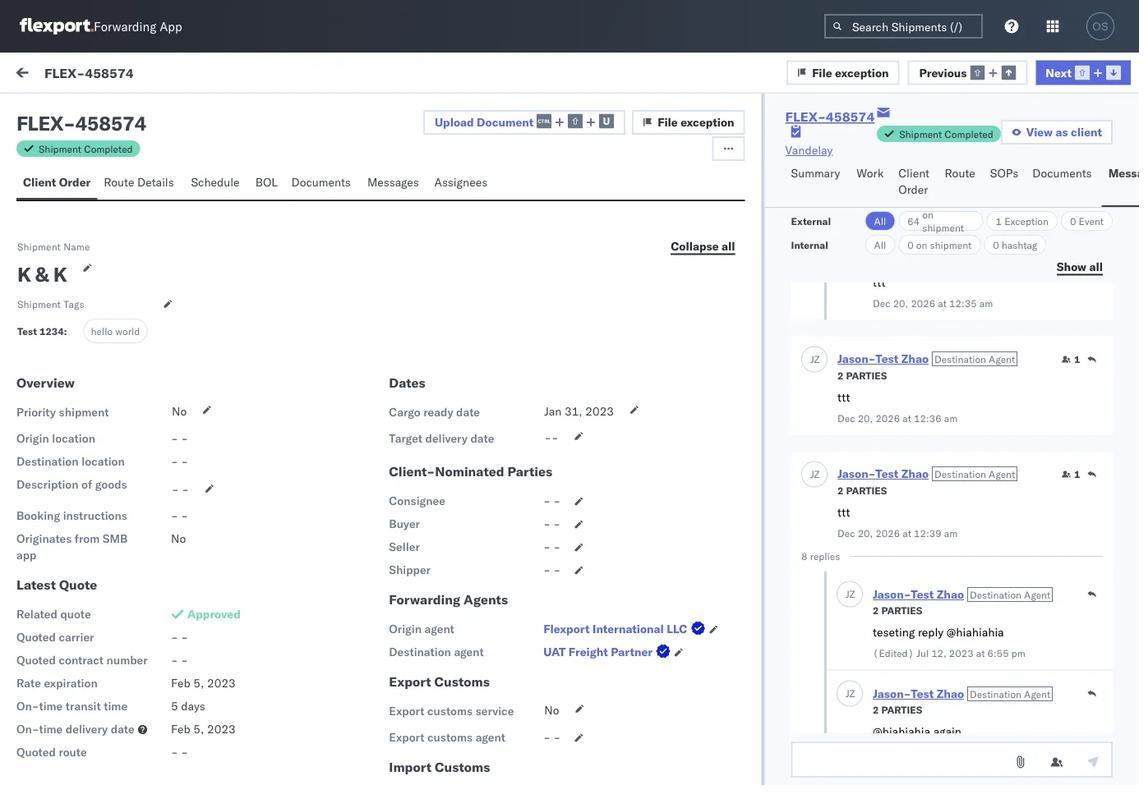 Task type: locate. For each thing, give the bounding box(es) containing it.
1 k from the left
[[17, 262, 31, 287]]

location up goods
[[81, 454, 125, 469]]

0 horizontal spatial (0)
[[72, 104, 94, 119]]

17, up target
[[414, 413, 432, 427]]

shipment completed down flex - 458574
[[39, 143, 133, 155]]

am inside 'ttt dec 20, 2026 at 12:39 am'
[[944, 528, 957, 540]]

forwarding app
[[94, 18, 182, 34]]

1 export from the top
[[389, 674, 431, 690]]

3 jason-test zhao from the top
[[80, 326, 167, 340]]

8, up export customs agent
[[414, 709, 425, 723]]

view as client
[[1026, 125, 1102, 139]]

internal (0) button
[[104, 97, 184, 129]]

internal inside button
[[110, 104, 150, 119]]

delivery down ready
[[425, 431, 468, 446]]

on down '64'
[[916, 239, 927, 251]]

jason-test zhao destination agent up reply
[[872, 588, 1050, 602]]

pst
[[526, 191, 546, 205], [518, 413, 538, 427], [518, 487, 538, 501], [511, 561, 531, 575], [511, 635, 531, 649], [511, 709, 531, 723]]

ttt for 12:36
[[837, 390, 850, 404]]

latest
[[16, 577, 56, 593]]

@hiahiahia inside teseting reply @hiahiahia (edited)  jul 12, 2023 at 6:55 pm
[[946, 625, 1004, 639]]

0 vertical spatial customs
[[434, 674, 490, 690]]

jason-test zhao destination agent for ttt dec 20, 2026 at 12:39 am
[[837, 467, 1015, 481]]

2 parties up 'ttt dec 20, 2026 at 12:39 am'
[[837, 485, 886, 497]]

previous button
[[908, 60, 1028, 85]]

forwarding agents
[[389, 592, 508, 608]]

2 vertical spatial 1
[[1074, 468, 1080, 481]]

order down flex - 458574
[[59, 175, 91, 189]]

jason-test zhao up origin location
[[80, 400, 167, 414]]

os
[[1093, 20, 1108, 32]]

hello world
[[91, 325, 140, 337]]

None text field
[[791, 742, 1113, 778]]

customs for import customs
[[435, 759, 490, 776]]

- -
[[171, 431, 188, 446], [171, 454, 188, 469], [172, 482, 189, 497], [543, 494, 561, 508], [171, 509, 188, 523], [543, 517, 561, 531], [543, 540, 561, 554], [543, 563, 561, 577], [171, 630, 188, 645], [171, 653, 188, 668], [543, 731, 561, 745], [171, 745, 188, 760]]

all for 0
[[874, 239, 886, 251]]

0 vertical spatial test
[[49, 428, 69, 443]]

on-time transit time
[[16, 699, 127, 714]]

1 vertical spatial 1
[[1074, 353, 1080, 366]]

2 customs from the top
[[427, 731, 473, 745]]

0 horizontal spatial import
[[122, 67, 156, 82]]

0 horizontal spatial work
[[47, 63, 89, 86]]

1 @ from the top
[[49, 576, 59, 590]]

client order
[[899, 166, 930, 197], [23, 175, 91, 189]]

(0) inside button
[[153, 104, 175, 119]]

priority shipment
[[16, 405, 109, 420]]

on for 0
[[916, 239, 927, 251]]

agent for ttt dec 20, 2026 at 12:39 am
[[988, 468, 1015, 480]]

0 vertical spatial am
[[979, 298, 992, 310]]

1 vertical spatial file exception
[[658, 115, 734, 129]]

test up ttt dec 20, 2026 at 12:36 am
[[875, 352, 898, 366]]

forwarding for forwarding agents
[[389, 592, 460, 608]]

2 1 button from the top
[[1061, 468, 1080, 481]]

agent up export customs
[[454, 645, 484, 660]]

again
[[933, 724, 961, 739]]

(0)
[[248, 67, 269, 82], [72, 104, 94, 119], [153, 104, 175, 119]]

import inside button
[[122, 67, 156, 82]]

0 vertical spatial 8,
[[414, 561, 425, 575]]

1 vertical spatial exception
[[681, 115, 734, 129]]

jason-test zhao button up the @hiahiahia again
[[872, 687, 964, 701]]

shipment inside 64 on shipment
[[922, 221, 964, 234]]

overview
[[16, 375, 75, 391]]

resize handle column header
[[363, 137, 383, 786], [612, 137, 632, 786], [861, 137, 880, 786], [1109, 137, 1129, 786]]

0 vertical spatial on
[[922, 208, 934, 221]]

at for ttt dec 20, 2026 at 12:35 am
[[938, 298, 946, 310]]

(0) for message (0)
[[248, 67, 269, 82]]

0 vertical spatial customs
[[427, 704, 473, 719]]

0 vertical spatial message
[[200, 67, 248, 82]]

1 horizontal spatial related
[[889, 143, 923, 155]]

agent for destination agent
[[454, 645, 484, 660]]

0 for 0 event
[[1070, 215, 1076, 227]]

0 horizontal spatial all
[[722, 239, 735, 253]]

jason-test zhao button up 'ttt dec 20, 2026 at 12:39 am'
[[837, 467, 928, 481]]

at inside teseting reply @hiahiahia (edited)  jul 12, 2023 at 6:55 pm
[[976, 648, 985, 660]]

2 vertical spatial 2026
[[875, 528, 900, 540]]

2 export from the top
[[389, 704, 424, 719]]

file exception
[[812, 65, 889, 80], [658, 115, 734, 129]]

1 horizontal spatial 0
[[993, 239, 999, 251]]

0 vertical spatial origin
[[16, 431, 49, 446]]

2 jason-test zhao from the top
[[80, 252, 167, 266]]

all right show
[[1089, 259, 1103, 274]]

1 button for ttt dec 20, 2026 at 12:39 am
[[1061, 468, 1080, 481]]

client order down "flex"
[[23, 175, 91, 189]]

2 6:38 from the top
[[463, 709, 488, 723]]

1 horizontal spatial k
[[53, 262, 67, 287]]

2023
[[585, 404, 614, 419], [949, 648, 973, 660], [207, 676, 236, 691], [207, 722, 236, 737]]

1 vertical spatial import
[[389, 759, 432, 776]]

location up destination location
[[52, 431, 95, 446]]

2 parties button
[[837, 368, 886, 383], [837, 483, 886, 498], [872, 603, 922, 618], [872, 703, 922, 717]]

1 test from the top
[[49, 428, 69, 443]]

1 vertical spatial 6:38
[[463, 709, 488, 723]]

on- down rate
[[16, 699, 39, 714]]

messages button
[[361, 168, 428, 200]]

quote
[[59, 577, 97, 593]]

ttt inside 'ttt dec 20, 2026 at 12:39 am'
[[837, 505, 850, 519]]

export down export customs
[[389, 704, 424, 719]]

uat freight partner link
[[543, 644, 674, 661]]

customs for service
[[427, 704, 473, 719]]

1 vertical spatial quoted
[[16, 653, 56, 668]]

shipment up 0 on shipment
[[922, 221, 964, 234]]

jason-test zhao button for ttt dec 20, 2026 at 12:39 am
[[837, 467, 928, 481]]

1 horizontal spatial client order button
[[892, 159, 938, 207]]

64 on shipment
[[908, 208, 964, 234]]

pm
[[498, 413, 515, 427], [498, 487, 515, 501], [491, 561, 508, 575], [491, 635, 508, 649], [491, 709, 508, 723]]

0 horizontal spatial file
[[658, 115, 678, 129]]

import for import work
[[122, 67, 156, 82]]

shipment down 64 on shipment
[[930, 239, 972, 251]]

jason-test zhao destination agent for teseting reply @hiahiahia (edited)  jul 12, 2023 at 6:55 pm
[[872, 588, 1050, 602]]

destination up 6:55
[[969, 589, 1021, 601]]

route button
[[938, 159, 984, 207]]

expiration
[[44, 676, 98, 691]]

1 vertical spatial 8,
[[414, 635, 425, 649]]

@hiahiahia up 6:55
[[946, 625, 1004, 639]]

4 jason-test zhao from the top
[[80, 400, 167, 414]]

1 quoted from the top
[[16, 630, 56, 645]]

1 all from the top
[[874, 215, 886, 227]]

2 flex- 458574 from the top
[[888, 265, 965, 279]]

2 all button from the top
[[865, 235, 895, 255]]

2026,
[[435, 191, 467, 205], [435, 413, 467, 427], [435, 487, 467, 501], [428, 561, 460, 575], [428, 635, 460, 649], [428, 709, 460, 723]]

0 vertical spatial 17,
[[414, 413, 432, 427]]

1 customs from the top
[[427, 704, 473, 719]]

@hiahiahia
[[946, 625, 1004, 639], [872, 724, 930, 739]]

time for delivery
[[39, 722, 63, 737]]

0
[[1070, 215, 1076, 227], [908, 239, 914, 251], [993, 239, 999, 251]]

client order button down "flex"
[[16, 168, 97, 200]]

1 vertical spatial dec 17, 2026, 6:47 pm pst
[[390, 487, 538, 501]]

am for ttt dec 20, 2026 at 12:39 am
[[944, 528, 957, 540]]

20,
[[414, 191, 432, 205], [893, 298, 908, 310], [857, 413, 873, 425], [857, 528, 873, 540]]

on- left ttttt
[[16, 722, 39, 737]]

external for external
[[791, 215, 831, 227]]

agent
[[425, 622, 454, 637], [454, 645, 484, 660], [476, 731, 505, 745]]

0 vertical spatial feb 5, 2023
[[171, 676, 236, 691]]

customs up export customs agent
[[427, 704, 473, 719]]

1 vertical spatial all button
[[865, 235, 895, 255]]

destination for 2 parties button related to ttt dec 20, 2026 at 12:39 am
[[934, 468, 986, 480]]

1 vertical spatial 1 button
[[1061, 468, 1080, 481]]

all button for 64
[[865, 211, 895, 231]]

all inside button
[[1089, 259, 1103, 274]]

1 vertical spatial all
[[874, 239, 886, 251]]

0 horizontal spatial @hiahiahia
[[872, 724, 930, 739]]

all inside button
[[722, 239, 735, 253]]

destination
[[934, 353, 986, 365], [16, 454, 79, 469], [934, 468, 986, 480], [969, 589, 1021, 601], [389, 645, 451, 660], [969, 688, 1021, 700]]

(0) inside button
[[72, 104, 94, 119]]

work right summary button
[[857, 166, 884, 180]]

3 quoted from the top
[[16, 745, 56, 760]]

at
[[938, 298, 946, 310], [902, 413, 911, 425], [902, 528, 911, 540], [976, 648, 985, 660]]

parties
[[846, 370, 886, 382], [846, 485, 886, 497], [881, 605, 922, 617], [881, 704, 922, 717]]

1 horizontal spatial (0)
[[153, 104, 175, 119]]

all right "collapse"
[[722, 239, 735, 253]]

internal for internal (0)
[[110, 104, 150, 119]]

1 vertical spatial message
[[51, 143, 90, 155]]

approved
[[187, 607, 241, 622]]

parties up teseting
[[881, 605, 922, 617]]

12:36
[[470, 191, 502, 205], [914, 413, 941, 425]]

documents down 'as'
[[1032, 166, 1092, 180]]

1 feb 5, 2023 from the top
[[171, 676, 236, 691]]

2026 for ttt dec 20, 2026 at 12:39 am
[[875, 528, 900, 540]]

quoted down ttttt
[[16, 745, 56, 760]]

0 vertical spatial quoted
[[16, 630, 56, 645]]

0 horizontal spatial related
[[16, 607, 57, 622]]

work for related
[[925, 143, 947, 155]]

origin agent
[[389, 622, 454, 637]]

external inside button
[[26, 104, 69, 119]]

documents right bol button
[[291, 175, 351, 189]]

am for ttt dec 20, 2026 at 12:35 am
[[979, 298, 992, 310]]

0 vertical spatial related
[[889, 143, 923, 155]]

ttt inside ttt dec 20, 2026 at 12:36 am
[[837, 390, 850, 404]]

0 horizontal spatial client order button
[[16, 168, 97, 200]]

6:47
[[470, 413, 495, 427], [470, 487, 495, 501]]

2 8, from the top
[[414, 635, 425, 649]]

test
[[116, 178, 138, 192], [116, 252, 138, 266], [17, 325, 37, 338], [116, 326, 138, 340], [875, 352, 898, 366], [116, 400, 138, 414], [875, 467, 898, 481], [116, 474, 138, 488], [116, 548, 138, 562], [910, 588, 933, 602], [116, 622, 138, 636], [94, 650, 117, 664], [910, 687, 933, 701], [116, 696, 138, 710]]

at inside ttt dec 20, 2026 at 12:36 am
[[902, 413, 911, 425]]

8 jason-test zhao from the top
[[80, 696, 167, 710]]

agent up destination agent on the left
[[425, 622, 454, 637]]

4 flex- 458574 from the top
[[888, 413, 965, 427]]

on
[[922, 208, 934, 221], [916, 239, 927, 251]]

2 for ttt dec 20, 2026 at 12:36 am
[[837, 370, 843, 382]]

flex-458574 down forwarding app link
[[44, 64, 134, 81]]

20, for ttt dec 20, 2026 at 12:36 am
[[857, 413, 873, 425]]

all for 64
[[874, 215, 886, 227]]

0 vertical spatial @hiahiahia
[[946, 625, 1004, 639]]

2 vertical spatial quoted
[[16, 745, 56, 760]]

1 for ttt dec 20, 2026 at 12:39 am
[[1074, 468, 1080, 481]]

(0) for internal (0)
[[153, 104, 175, 119]]

1 horizontal spatial origin
[[389, 622, 422, 637]]

2 parties button for ttt dec 20, 2026 at 12:36 am
[[837, 368, 886, 383]]

12:36 inside ttt dec 20, 2026 at 12:36 am
[[914, 413, 941, 425]]

2 up ttt dec 20, 2026 at 12:36 am
[[837, 370, 843, 382]]

1 horizontal spatial work
[[857, 166, 884, 180]]

external down my work
[[26, 104, 69, 119]]

destination down 6:55
[[969, 688, 1021, 700]]

7 jason-test zhao from the top
[[80, 622, 167, 636]]

jason-test zhao down smb
[[80, 548, 167, 562]]

2 quoted from the top
[[16, 653, 56, 668]]

export up import customs
[[389, 731, 424, 745]]

all button left 0 on shipment
[[865, 235, 895, 255]]

1 horizontal spatial order
[[899, 182, 928, 197]]

delivery down transit
[[66, 722, 108, 737]]

messa
[[1108, 166, 1139, 180]]

6:47 down "client-nominated parties"
[[470, 487, 495, 501]]

0 vertical spatial dec 17, 2026, 6:47 pm pst
[[390, 413, 538, 427]]

2 for teseting reply @hiahiahia (edited)  jul 12, 2023 at 6:55 pm
[[872, 605, 879, 617]]

1 horizontal spatial import
[[389, 759, 432, 776]]

2026 inside 'ttt dec 20, 2026 at 12:39 am'
[[875, 528, 900, 540]]

export
[[389, 674, 431, 690], [389, 704, 424, 719], [389, 731, 424, 745]]

client order button up '64'
[[892, 159, 938, 207]]

ready
[[423, 405, 453, 420]]

2 on- from the top
[[16, 722, 39, 737]]

2 parties
[[837, 370, 886, 382], [837, 485, 886, 497], [872, 605, 922, 617], [872, 704, 922, 717]]

at inside ttt dec 20, 2026 at 12:35 am
[[938, 298, 946, 310]]

0 vertical spatial feb
[[171, 676, 190, 691]]

5, down days
[[193, 722, 204, 737]]

view
[[1026, 125, 1053, 139]]

feb 5, 2023 down days
[[171, 722, 236, 737]]

2026 inside ttt dec 20, 2026 at 12:35 am
[[910, 298, 935, 310]]

20, inside ttt dec 20, 2026 at 12:35 am
[[893, 298, 908, 310]]

0 vertical spatial exception
[[835, 65, 889, 80]]

jason-test zhao destination agent up again
[[872, 687, 1050, 701]]

1 5, from the top
[[193, 676, 204, 691]]

assignees
[[434, 175, 487, 189]]

1 dec 17, 2026, 6:47 pm pst from the top
[[390, 413, 538, 427]]

route down related work item/shipment
[[945, 166, 975, 180]]

2 parties up teseting
[[872, 605, 922, 617]]

am for ttt dec 20, 2026 at 12:36 am
[[944, 413, 957, 425]]

forwarding inside forwarding app link
[[94, 18, 156, 34]]

shipper
[[389, 563, 431, 577]]

message down flex - 458574
[[51, 143, 90, 155]]

completed down flex - 458574
[[84, 143, 133, 155]]

20, inside ttt dec 20, 2026 at 12:36 am
[[857, 413, 873, 425]]

dec 17, 2026, 6:47 pm pst up target delivery date
[[390, 413, 538, 427]]

@hiahiahia left again
[[872, 724, 930, 739]]

quoted up rate
[[16, 653, 56, 668]]

1 horizontal spatial delivery
[[425, 431, 468, 446]]

2 vertical spatial 8,
[[414, 709, 425, 723]]

1 horizontal spatial exception
[[835, 65, 889, 80]]

1 on- from the top
[[16, 699, 39, 714]]

related for related work item/shipment
[[889, 143, 923, 155]]

1 dec 8, 2026, 6:38 pm pst from the top
[[390, 635, 531, 649]]

3 export from the top
[[389, 731, 424, 745]]

0 horizontal spatial documents button
[[285, 168, 361, 200]]

route inside "button"
[[945, 166, 975, 180]]

order for the rightmost client order "button"
[[899, 182, 928, 197]]

1 vertical spatial 17,
[[414, 487, 432, 501]]

customs down export customs agent
[[435, 759, 490, 776]]

2023 inside teseting reply @hiahiahia (edited)  jul 12, 2023 at 6:55 pm
[[949, 648, 973, 660]]

2 parties up the @hiahiahia again
[[872, 704, 922, 717]]

8, up export customs
[[414, 635, 425, 649]]

1 vertical spatial related
[[16, 607, 57, 622]]

0 vertical spatial external
[[26, 104, 69, 119]]

ttt inside ttt dec 20, 2026 at 12:35 am
[[872, 275, 885, 289]]

route
[[59, 745, 87, 760]]

message
[[200, 67, 248, 82], [51, 143, 90, 155]]

ttt for 12:35
[[872, 275, 885, 289]]

date for target delivery date
[[470, 431, 494, 446]]

dec 8, 2026, 6:38 pm pst down forwarding agents
[[390, 635, 531, 649]]

1 vertical spatial am
[[944, 413, 957, 425]]

dec inside 'ttt dec 20, 2026 at 12:39 am'
[[837, 528, 855, 540]]

ttt dec 20, 2026 at 12:39 am
[[837, 505, 957, 540]]

next button
[[1036, 60, 1131, 85]]

8, for liu
[[414, 561, 425, 575]]

@ down quoted carrier
[[49, 650, 59, 664]]

date for cargo ready date
[[456, 405, 480, 420]]

work up the internal (0)
[[159, 67, 186, 82]]

all left '64'
[[874, 215, 886, 227]]

flex-458574 up vandelay at right
[[785, 108, 875, 125]]

location for destination location
[[81, 454, 125, 469]]

applied
[[339, 67, 377, 82]]

2026 inside ttt dec 20, 2026 at 12:36 am
[[875, 413, 900, 425]]

0 vertical spatial 1 button
[[1061, 353, 1080, 366]]

documents button up 0 event
[[1026, 159, 1102, 207]]

0 vertical spatial shipment completed
[[899, 128, 993, 140]]

route left details
[[104, 175, 134, 189]]

0 vertical spatial @
[[49, 576, 59, 590]]

am inside ttt dec 20, 2026 at 12:35 am
[[979, 298, 992, 310]]

agent down service
[[476, 731, 505, 745]]

agent
[[988, 353, 1015, 365], [988, 468, 1015, 480], [1024, 589, 1050, 601], [1024, 688, 1050, 700]]

jason-test zhao up instructions
[[80, 474, 167, 488]]

freight
[[569, 645, 608, 660]]

0 horizontal spatial delivery
[[66, 722, 108, 737]]

schedule button
[[184, 168, 249, 200]]

1 vertical spatial 5,
[[193, 722, 204, 737]]

1 horizontal spatial documents
[[1032, 166, 1092, 180]]

0 horizontal spatial external
[[26, 104, 69, 119]]

at inside 'ttt dec 20, 2026 at 12:39 am'
[[902, 528, 911, 540]]

completed
[[945, 128, 993, 140], [84, 143, 133, 155]]

pm
[[1011, 648, 1025, 660]]

am
[[505, 191, 523, 205]]

1 all button from the top
[[865, 211, 895, 231]]

20, inside 'ttt dec 20, 2026 at 12:39 am'
[[857, 528, 873, 540]]

:
[[64, 325, 67, 338]]

feb 5, 2023
[[171, 676, 236, 691], [171, 722, 236, 737]]

all left 0 on shipment
[[874, 239, 886, 251]]

1 horizontal spatial flex-458574
[[785, 108, 875, 125]]

6:55
[[987, 648, 1008, 660]]

1 vertical spatial test
[[49, 502, 69, 517]]

0 vertical spatial completed
[[945, 128, 993, 140]]

export down destination agent on the left
[[389, 674, 431, 690]]

2 horizontal spatial 0
[[1070, 215, 1076, 227]]

route
[[945, 166, 975, 180], [104, 175, 134, 189]]

1 vertical spatial flex-458574
[[785, 108, 875, 125]]

0 vertical spatial date
[[456, 405, 480, 420]]

0 horizontal spatial message
[[51, 143, 90, 155]]

at for ttt dec 20, 2026 at 12:39 am
[[902, 528, 911, 540]]

1 horizontal spatial work
[[925, 143, 947, 155]]

1 6:38 from the top
[[463, 635, 488, 649]]

dec 17, 2026, 6:47 pm pst
[[390, 413, 538, 427], [390, 487, 538, 501]]

0 vertical spatial location
[[52, 431, 95, 446]]

20, for ttt dec 20, 2026 at 12:39 am
[[857, 528, 873, 540]]

0 down '64'
[[908, 239, 914, 251]]

0 vertical spatial 5,
[[193, 676, 204, 691]]

documents button right bol
[[285, 168, 361, 200]]

k
[[17, 262, 31, 287], [53, 262, 67, 287]]

1 vertical spatial feb 5, 2023
[[171, 722, 236, 737]]

(0) right "flex"
[[72, 104, 94, 119]]

Search Shipments (/) text field
[[824, 14, 983, 39]]

0 for 0 on shipment
[[908, 239, 914, 251]]

jason-test zhao button up ttt dec 20, 2026 at 12:36 am
[[837, 352, 928, 366]]

import up the internal (0)
[[122, 67, 156, 82]]

next
[[1046, 65, 1072, 80]]

dec inside ttt dec 20, 2026 at 12:36 am
[[837, 413, 855, 425]]

work up external (0) at left top
[[47, 63, 89, 86]]

17, down client-
[[414, 487, 432, 501]]

2 parties for ttt dec 20, 2026 at 12:39 am
[[837, 485, 886, 497]]

jason-test zhao button for teseting reply @hiahiahia (edited)  jul 12, 2023 at 6:55 pm
[[872, 588, 964, 602]]

0 horizontal spatial 0
[[908, 239, 914, 251]]

all for show all
[[1089, 259, 1103, 274]]

2 @ from the top
[[49, 650, 59, 664]]

0 vertical spatial import
[[122, 67, 156, 82]]

8, down seller
[[414, 561, 425, 575]]

work
[[47, 63, 89, 86], [925, 143, 947, 155]]

originates
[[16, 532, 72, 546]]

0 vertical spatial forwarding
[[94, 18, 156, 34]]

delivery
[[425, 431, 468, 446], [66, 722, 108, 737]]

1 8, from the top
[[414, 561, 425, 575]]

1 vertical spatial date
[[470, 431, 494, 446]]

3 flex- 458574 from the top
[[888, 339, 965, 353]]

0 vertical spatial on-
[[16, 699, 39, 714]]

time
[[39, 699, 63, 714], [104, 699, 127, 714], [39, 722, 63, 737]]

test
[[49, 428, 69, 443], [49, 502, 69, 517]]

client
[[899, 166, 930, 180], [23, 175, 56, 189]]

1 1 button from the top
[[1061, 353, 1080, 366]]

1 vertical spatial 12:36
[[914, 413, 941, 425]]

related up work button
[[889, 143, 923, 155]]

documents
[[1032, 166, 1092, 180], [291, 175, 351, 189]]

1 vertical spatial dec 8, 2026, 6:38 pm pst
[[390, 709, 531, 723]]

order inside client order
[[899, 182, 928, 197]]

parties for teseting reply @hiahiahia (edited)  jul 12, 2023 at 6:55 pm
[[881, 605, 922, 617]]

collapse
[[671, 239, 719, 253]]

upload document
[[435, 115, 534, 129]]

target
[[389, 431, 422, 446]]

0 vertical spatial all
[[874, 215, 886, 227]]

1 horizontal spatial route
[[945, 166, 975, 180]]

0 horizontal spatial origin
[[16, 431, 49, 446]]

1 resize handle column header from the left
[[363, 137, 383, 786]]

1 horizontal spatial 12:36
[[914, 413, 941, 425]]

(0) down import work button
[[153, 104, 175, 119]]

1 horizontal spatial file
[[812, 65, 832, 80]]

am inside ttt dec 20, 2026 at 12:36 am
[[944, 413, 957, 425]]

1 vertical spatial @
[[49, 650, 59, 664]]

1 vertical spatial feb
[[171, 722, 190, 737]]

customs for agent
[[427, 731, 473, 745]]

@ tao liu
[[49, 576, 102, 590]]

route inside button
[[104, 175, 134, 189]]

route details button
[[97, 168, 184, 200]]

agent for ttt dec 20, 2026 at 12:36 am
[[988, 353, 1015, 365]]

k left &
[[17, 262, 31, 287]]

message (0)
[[200, 67, 269, 82]]

origin up destination agent on the left
[[389, 622, 422, 637]]

1 button for ttt dec 20, 2026 at 12:36 am
[[1061, 353, 1080, 366]]

on inside 64 on shipment
[[922, 208, 934, 221]]

jason-test zhao
[[80, 178, 167, 192], [80, 252, 167, 266], [80, 326, 167, 340], [80, 400, 167, 414], [80, 474, 167, 488], [80, 548, 167, 562], [80, 622, 167, 636], [80, 696, 167, 710]]

test right name
[[116, 252, 138, 266]]

jason- down destination location
[[80, 474, 116, 488]]

0 left event
[[1070, 215, 1076, 227]]

17,
[[414, 413, 432, 427], [414, 487, 432, 501]]

0 vertical spatial all button
[[865, 211, 895, 231]]

0 horizontal spatial shipment completed
[[39, 143, 133, 155]]

dec
[[390, 191, 411, 205], [872, 298, 890, 310], [837, 413, 855, 425], [390, 413, 411, 427], [390, 487, 411, 501], [837, 528, 855, 540], [390, 561, 411, 575], [390, 635, 411, 649], [390, 709, 411, 723]]

2 all from the top
[[874, 239, 886, 251]]

2 vertical spatial agent
[[476, 731, 505, 745]]

exception
[[835, 65, 889, 80], [681, 115, 734, 129]]

test right of
[[116, 474, 138, 488]]

6 flex- 458574 from the top
[[888, 561, 965, 575]]

0 horizontal spatial 12:36
[[470, 191, 502, 205]]

1 jason-test zhao from the top
[[80, 178, 167, 192]]

5, up days
[[193, 676, 204, 691]]

2 feb 5, 2023 from the top
[[171, 722, 236, 737]]

destination for 2 parties button corresponding to ttt dec 20, 2026 at 12:36 am
[[934, 353, 986, 365]]

1 vertical spatial delivery
[[66, 722, 108, 737]]



Task type: vqa. For each thing, say whether or not it's contained in the screenshot.
1st Schedule Pickup From Los Angeles, Ca link from the top of the page's Angeles,
no



Task type: describe. For each thing, give the bounding box(es) containing it.
sops button
[[984, 159, 1026, 207]]

destination down origin agent
[[389, 645, 451, 660]]

shipment up test 1234 :
[[17, 298, 61, 310]]

(edited)
[[872, 648, 913, 660]]

2 vertical spatial shipment
[[59, 405, 109, 420]]

1 for ttt dec 20, 2026 at 12:36 am
[[1074, 353, 1080, 366]]

2 up the @hiahiahia again
[[872, 704, 879, 717]]

linjia
[[61, 650, 91, 664]]

2 test from the top
[[49, 502, 69, 517]]

2 for ttt dec 20, 2026 at 12:39 am
[[837, 485, 843, 497]]

export customs service
[[389, 704, 514, 719]]

time right transit
[[104, 699, 127, 714]]

originates from smb app
[[16, 532, 128, 563]]

document
[[477, 115, 534, 129]]

bol
[[255, 175, 278, 189]]

0 vertical spatial 12:36
[[470, 191, 502, 205]]

booking instructions
[[16, 509, 127, 523]]

2026, up target delivery date
[[435, 413, 467, 427]]

0 for 0 hashtag
[[993, 239, 999, 251]]

rate
[[16, 676, 41, 691]]

flexport international llc
[[543, 622, 687, 637]]

jason- down expiration
[[80, 696, 116, 710]]

flexport. image
[[20, 18, 94, 35]]

origin location
[[16, 431, 95, 446]]

4 resize handle column header from the left
[[1109, 137, 1129, 786]]

2 feb from the top
[[171, 722, 190, 737]]

import customs
[[389, 759, 490, 776]]

bol button
[[249, 168, 285, 200]]

6 jason-test zhao from the top
[[80, 548, 167, 562]]

8 flex- 458574 from the top
[[888, 709, 965, 723]]

on for 64
[[922, 208, 934, 221]]

0 on shipment
[[908, 239, 972, 251]]

origin for origin agent
[[389, 622, 422, 637]]

1 6:47 from the top
[[470, 413, 495, 427]]

dec inside ttt dec 20, 2026 at 12:35 am
[[872, 298, 890, 310]]

test right hello
[[116, 326, 138, 340]]

destination for 2 parties button associated with teseting reply @hiahiahia (edited)  jul 12, 2023 at 6:55 pm
[[969, 589, 1021, 601]]

client-nominated parties
[[389, 464, 552, 480]]

destination for 2 parties button on top of the @hiahiahia again
[[969, 688, 1021, 700]]

test down smb
[[116, 548, 138, 562]]

collapse all button
[[661, 234, 745, 259]]

customs for export customs
[[434, 674, 490, 690]]

filters
[[305, 67, 336, 82]]

hello
[[91, 325, 113, 337]]

8
[[801, 551, 807, 563]]

2026 for ttt dec 20, 2026 at 12:36 am
[[875, 413, 900, 425]]

0 vertical spatial 1
[[996, 215, 1002, 227]]

quoted carrier
[[16, 630, 94, 645]]

of
[[81, 477, 92, 492]]

1 vertical spatial work
[[857, 166, 884, 180]]

schedule
[[191, 175, 240, 189]]

on- for on-time transit time
[[16, 699, 39, 714]]

5 days
[[171, 699, 205, 714]]

pm down parties
[[498, 487, 515, 501]]

2 17, from the top
[[414, 487, 432, 501]]

name
[[63, 240, 90, 253]]

agent for origin agent
[[425, 622, 454, 637]]

2 k from the left
[[53, 262, 67, 287]]

external for external (0)
[[26, 104, 69, 119]]

test up the @hiahiahia again
[[910, 687, 933, 701]]

dec 8, 2026, 6:39 pm pst
[[390, 561, 531, 575]]

jason- up ttt dec 20, 2026 at 12:36 am
[[837, 352, 875, 366]]

64
[[908, 215, 920, 227]]

parties up the @hiahiahia again
[[881, 704, 922, 717]]

import work
[[122, 67, 186, 82]]

1 horizontal spatial client order
[[899, 166, 930, 197]]

2026, up export customs
[[428, 635, 460, 649]]

at for ttt dec 20, 2026 at 12:36 am
[[902, 413, 911, 425]]

forwarding for forwarding app
[[94, 18, 156, 34]]

pm right 6:39
[[491, 561, 508, 575]]

test left 1234
[[17, 325, 37, 338]]

quoted for quoted contract number
[[16, 653, 56, 668]]

1 horizontal spatial client
[[899, 166, 930, 180]]

0 vertical spatial file
[[812, 65, 832, 80]]

booking
[[16, 509, 60, 523]]

on- for on-time delivery date
[[16, 722, 39, 737]]

jason- left details
[[80, 178, 116, 192]]

1 horizontal spatial file exception
[[812, 65, 889, 80]]

5 flex- 458574 from the top
[[888, 487, 965, 501]]

jason- right :
[[80, 326, 116, 340]]

@ for @ linjia test
[[49, 650, 59, 664]]

test up number
[[116, 622, 138, 636]]

jason- down from
[[80, 548, 116, 562]]

1 horizontal spatial documents button
[[1026, 159, 1102, 207]]

shipment up &
[[17, 240, 61, 253]]

@ for @ tao liu
[[49, 576, 59, 590]]

jason- up 'ttt dec 20, 2026 at 12:39 am'
[[837, 467, 875, 481]]

assignees button
[[428, 168, 497, 200]]

partner
[[611, 645, 653, 660]]

jason- up @ linjia test
[[80, 622, 116, 636]]

2026, up export customs agent
[[428, 709, 460, 723]]

ttttt
[[49, 724, 71, 738]]

1 horizontal spatial shipment completed
[[899, 128, 993, 140]]

number
[[107, 653, 148, 668]]

2 parties button up the @hiahiahia again
[[872, 703, 922, 717]]

2 dec 17, 2026, 6:47 pm pst from the top
[[390, 487, 538, 501]]

0 horizontal spatial documents
[[291, 175, 351, 189]]

3 8, from the top
[[414, 709, 425, 723]]

--
[[544, 431, 559, 445]]

as
[[1056, 125, 1068, 139]]

app
[[160, 18, 182, 34]]

internal for internal
[[791, 239, 828, 251]]

quoted for quoted route
[[16, 745, 56, 760]]

destination agent
[[389, 645, 484, 660]]

(0) for external (0)
[[72, 104, 94, 119]]

import for import customs
[[389, 759, 432, 776]]

origin for origin location
[[16, 431, 49, 446]]

test up reply
[[910, 588, 933, 602]]

12:39
[[914, 528, 941, 540]]

ttt dec 20, 2026 at 12:36 am
[[837, 390, 957, 425]]

flex - 458574
[[16, 111, 146, 136]]

message for message
[[51, 143, 90, 155]]

20, for ttt dec 20, 2026 at 12:35 am
[[893, 298, 908, 310]]

2 dec 8, 2026, 6:38 pm pst from the top
[[390, 709, 531, 723]]

exception
[[1004, 215, 1049, 227]]

message for message (0)
[[200, 67, 248, 82]]

0 horizontal spatial exception
[[681, 115, 734, 129]]

0 vertical spatial work
[[159, 67, 186, 82]]

os button
[[1082, 7, 1119, 45]]

jason- up origin location
[[80, 400, 116, 414]]

test up 'ttt dec 20, 2026 at 12:39 am'
[[875, 467, 898, 481]]

test right "priority shipment"
[[116, 400, 138, 414]]

agent for teseting reply @hiahiahia (edited)  jul 12, 2023 at 6:55 pm
[[1024, 589, 1050, 601]]

buyer
[[389, 517, 420, 531]]

all for collapse all
[[722, 239, 735, 253]]

vandelay link
[[785, 142, 833, 159]]

instructions
[[63, 509, 127, 523]]

2 resize handle column header from the left
[[612, 137, 632, 786]]

uat freight partner
[[543, 645, 653, 660]]

2 parties button for teseting reply @hiahiahia (edited)  jul 12, 2023 at 6:55 pm
[[872, 603, 922, 618]]

export for export customs
[[389, 674, 431, 690]]

seller
[[389, 540, 420, 554]]

on-time delivery date
[[16, 722, 135, 737]]

3 resize handle column header from the left
[[861, 137, 880, 786]]

0 horizontal spatial flex-458574
[[44, 64, 134, 81]]

all button for 0
[[865, 235, 895, 255]]

jason-test zhao button for ttt dec 20, 2026 at 12:36 am
[[837, 352, 928, 366]]

flex
[[16, 111, 63, 136]]

0 vertical spatial delivery
[[425, 431, 468, 446]]

shipment up related work item/shipment
[[899, 128, 942, 140]]

related quote
[[16, 607, 91, 622]]

collapse all
[[671, 239, 735, 253]]

agents
[[464, 592, 508, 608]]

from
[[75, 532, 100, 546]]

sops
[[990, 166, 1018, 180]]

5
[[171, 699, 178, 714]]

jul
[[916, 648, 928, 660]]

1 flex- 458574 from the top
[[888, 191, 965, 205]]

1 vertical spatial completed
[[84, 143, 133, 155]]

work for my
[[47, 63, 89, 86]]

parties for ttt dec 20, 2026 at 12:39 am
[[846, 485, 886, 497]]

1 17, from the top
[[414, 413, 432, 427]]

31,
[[565, 404, 582, 419]]

2 6:47 from the top
[[470, 487, 495, 501]]

shipment down "flex"
[[39, 143, 81, 155]]

jason- up the tags
[[80, 252, 116, 266]]

0 horizontal spatial client
[[23, 175, 56, 189]]

my work
[[16, 63, 89, 86]]

2 parties for teseting reply @hiahiahia (edited)  jul 12, 2023 at 6:55 pm
[[872, 605, 922, 617]]

k & k
[[17, 262, 67, 287]]

2 parties for ttt dec 20, 2026 at 12:36 am
[[837, 370, 886, 382]]

0 horizontal spatial file exception
[[658, 115, 734, 129]]

pm left jan
[[498, 413, 515, 427]]

2026, down assignees
[[435, 191, 467, 205]]

details
[[137, 175, 174, 189]]

time for transit
[[39, 699, 63, 714]]

world
[[115, 325, 140, 337]]

5 jason-test zhao from the top
[[80, 474, 167, 488]]

related for related quote
[[16, 607, 57, 622]]

flex-458574 link
[[785, 108, 875, 125]]

2026, down nominated
[[435, 487, 467, 501]]

order for leftmost client order "button"
[[59, 175, 91, 189]]

vandelay
[[785, 143, 833, 157]]

reply
[[917, 625, 943, 639]]

cargo ready date
[[389, 405, 480, 420]]

2026, left 6:39
[[428, 561, 460, 575]]

12,
[[931, 648, 946, 660]]

flexport international llc link
[[543, 621, 709, 638]]

2026 for ttt dec 20, 2026 at 12:35 am
[[910, 298, 935, 310]]

pm down agents
[[491, 635, 508, 649]]

1 feb from the top
[[171, 676, 190, 691]]

uat
[[543, 645, 566, 660]]

7 flex- 458574 from the top
[[888, 635, 965, 649]]

shipment for 0 on shipment
[[930, 239, 972, 251]]

messages
[[367, 175, 419, 189]]

shipment for 64 on shipment
[[922, 221, 964, 234]]

days
[[181, 699, 205, 714]]

export for export customs agent
[[389, 731, 424, 745]]

app
[[16, 548, 36, 563]]

jason- down (edited)
[[872, 687, 910, 701]]

0 horizontal spatial client order
[[23, 175, 91, 189]]

test down number
[[116, 696, 138, 710]]

test 1234 :
[[17, 325, 67, 338]]

external (0) button
[[20, 97, 104, 129]]

jason-test zhao destination agent for ttt dec 20, 2026 at 12:36 am
[[837, 352, 1015, 366]]

8, for test
[[414, 635, 425, 649]]

summary
[[791, 166, 840, 180]]

test right linjia
[[94, 650, 117, 664]]

forwarding app link
[[20, 18, 182, 35]]

2 vertical spatial date
[[111, 722, 135, 737]]

2 parties button for ttt dec 20, 2026 at 12:39 am
[[837, 483, 886, 498]]

test down internal (0) button
[[116, 178, 138, 192]]

ttt for 12:39
[[837, 505, 850, 519]]

contract
[[59, 653, 104, 668]]

route for route details
[[104, 175, 134, 189]]

route for route
[[945, 166, 975, 180]]

quoted for quoted carrier
[[16, 630, 56, 645]]

hashtag
[[1002, 239, 1037, 251]]

jason- up teseting
[[872, 588, 910, 602]]

description
[[16, 477, 79, 492]]

jan 31, 2023
[[544, 404, 614, 419]]

client-
[[389, 464, 435, 480]]

quote
[[60, 607, 91, 622]]

goods
[[95, 477, 127, 492]]

export for export customs service
[[389, 704, 424, 719]]

destination up 'description'
[[16, 454, 79, 469]]

smb
[[103, 532, 128, 546]]

pm up export customs agent
[[491, 709, 508, 723]]

transit
[[66, 699, 101, 714]]

0 hashtag
[[993, 239, 1037, 251]]

location for origin location
[[52, 431, 95, 446]]

parties for ttt dec 20, 2026 at 12:36 am
[[846, 370, 886, 382]]

2 5, from the top
[[193, 722, 204, 737]]

my
[[16, 63, 43, 86]]

event
[[1079, 215, 1104, 227]]

8 replies
[[801, 551, 840, 563]]



